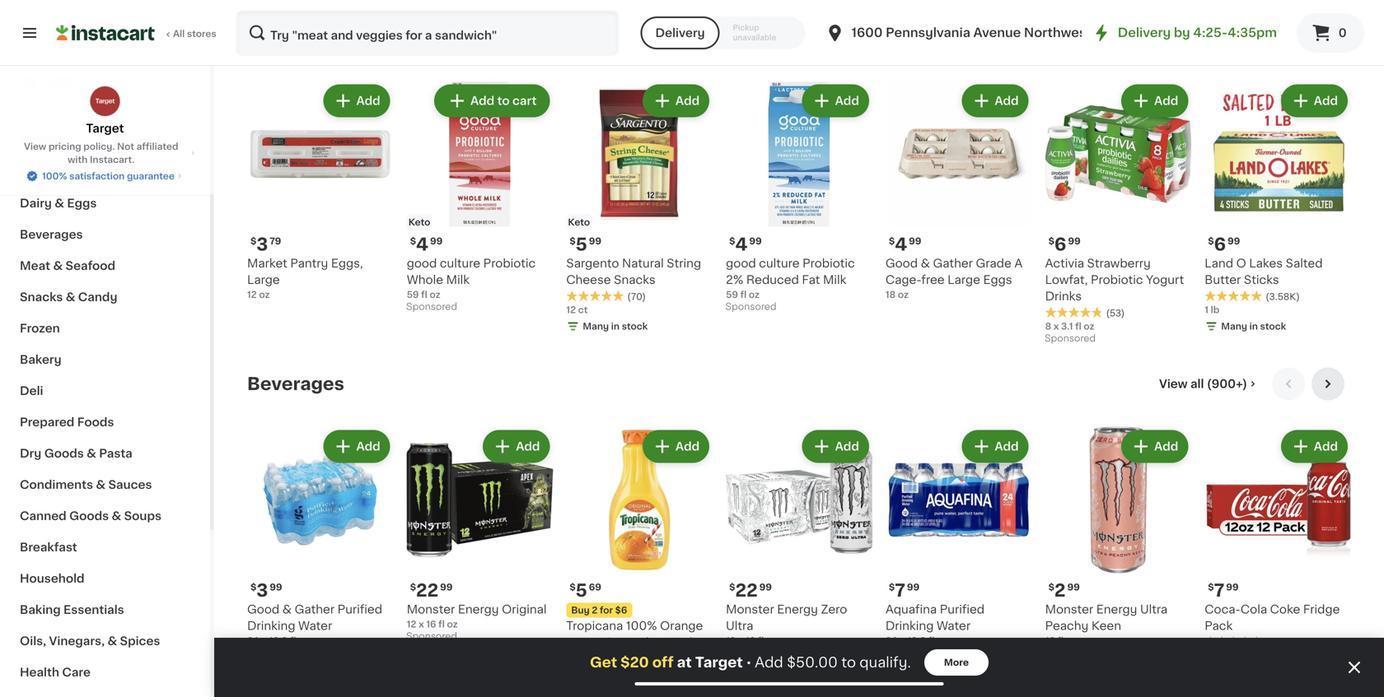 Task type: vqa. For each thing, say whether or not it's contained in the screenshot.
$ related to Monster Energy Original
yes



Task type: describe. For each thing, give the bounding box(es) containing it.
16 for 22
[[426, 620, 436, 629]]

with
[[68, 155, 88, 164]]

condiments & sauces link
[[10, 470, 200, 501]]

drinking inside 'aquafina purified drinking water 24 x 16.9 fl oz'
[[886, 621, 934, 632]]

fat
[[802, 274, 820, 286]]

affiliated
[[136, 142, 178, 151]]

eggs inside good & gather grade a cage-free large eggs 18 oz
[[983, 274, 1012, 286]]

99 for sargento natural string cheese snacks
[[589, 237, 601, 246]]

whole
[[407, 274, 443, 286]]

avenue
[[973, 27, 1021, 39]]

oils, vinegars, & spices
[[20, 636, 160, 648]]

100% inside tropicana 100% orange juice, original, no pulp 52 fl oz
[[626, 621, 657, 632]]

good for 3
[[247, 604, 279, 616]]

$ for sargento natural string cheese snacks
[[570, 237, 576, 246]]

12 inside monster energy original 12 x 16 fl oz
[[407, 620, 416, 629]]

eligible
[[613, 676, 656, 687]]

4 for good culture probiotic whole milk
[[416, 236, 428, 253]]

satisfaction
[[69, 172, 125, 181]]

more button
[[924, 650, 989, 676]]

in for 5
[[611, 322, 620, 331]]

buy 2 for $6
[[571, 606, 627, 615]]

22 for monster energy original
[[416, 582, 438, 600]]

many for 5
[[583, 322, 609, 331]]

0
[[1339, 27, 1347, 39]]

canned goods & soups
[[20, 511, 161, 522]]

$ for monster energy zero ultra
[[729, 583, 735, 592]]

add to cart
[[470, 95, 537, 107]]

condiments
[[20, 480, 93, 491]]

coca-cola coke fridge pack
[[1205, 604, 1340, 632]]

monster for ultra
[[726, 604, 774, 616]]

add inside 'treatment tracker modal' dialog
[[755, 656, 783, 670]]

probiotic for good culture probiotic whole milk
[[483, 258, 536, 270]]

policy.
[[83, 142, 115, 151]]

fl inside tropicana 100% orange juice, original, no pulp 52 fl oz
[[580, 653, 587, 662]]

grade
[[976, 258, 1012, 270]]

16 inside monster energy zero ultra 12 x 16 fl oz
[[745, 637, 755, 646]]

energy for zero
[[777, 604, 818, 616]]

$ 2 99
[[1048, 582, 1080, 600]]

view pricing policy. not affiliated with instacart. link
[[13, 140, 197, 166]]

bakery
[[20, 354, 61, 366]]

all
[[173, 29, 185, 38]]

sauces
[[108, 480, 152, 491]]

market pantry eggs, large 12 oz
[[247, 258, 363, 300]]

ultra inside monster energy ultra peachy keen 16 fl oz
[[1140, 604, 1168, 616]]

coke
[[1270, 604, 1300, 616]]

holiday link
[[10, 125, 200, 157]]

for
[[600, 606, 613, 615]]

oz inside good & gather grade a cage-free large eggs 18 oz
[[898, 291, 909, 300]]

fl inside good & gather purified drinking water 24 x 16.9 fl oz
[[290, 637, 296, 646]]

canned
[[20, 511, 66, 522]]

59 inside good culture probiotic 2% reduced fat milk 59 fl oz
[[726, 291, 738, 300]]

2%
[[726, 274, 743, 286]]

69
[[589, 583, 601, 592]]

add to cart button
[[436, 86, 548, 116]]

ct
[[578, 306, 588, 315]]

energy for ultra
[[1096, 604, 1137, 616]]

Search field
[[237, 12, 618, 54]]

keto for 4
[[408, 218, 430, 227]]

probiotic for good culture probiotic 2% reduced fat milk
[[803, 258, 855, 270]]

coca-
[[1205, 604, 1241, 616]]

drinking inside good & gather purified drinking water 24 x 16.9 fl oz
[[247, 621, 295, 632]]

1 horizontal spatial beverages
[[247, 376, 344, 393]]

fridge
[[1303, 604, 1340, 616]]

market
[[247, 258, 287, 270]]

oils,
[[20, 636, 46, 648]]

dry goods & pasta
[[20, 448, 132, 460]]

100% satisfaction guarantee
[[42, 172, 175, 181]]

cart
[[512, 95, 537, 107]]

1 horizontal spatial dairy
[[247, 30, 297, 47]]

•
[[746, 656, 751, 670]]

many in stock for 6
[[1221, 322, 1286, 331]]

sticks
[[1244, 274, 1279, 286]]

x inside 'aquafina purified drinking water 24 x 16.9 fl oz'
[[900, 637, 905, 646]]

(14.7k)
[[1266, 639, 1297, 648]]

service type group
[[641, 16, 805, 49]]

strawberry
[[1087, 258, 1151, 270]]

100% satisfaction guarantee button
[[26, 166, 184, 183]]

large inside market pantry eggs, large 12 oz
[[247, 274, 280, 286]]

delivery by 4:25-4:35pm
[[1118, 27, 1277, 39]]

$ 5 69
[[570, 582, 601, 600]]

16.9 inside 'aquafina purified drinking water 24 x 16.9 fl oz'
[[907, 637, 926, 646]]

1 horizontal spatial beverages link
[[247, 375, 344, 394]]

stock for 6
[[1260, 322, 1286, 331]]

sponsored badge image for monster energy zero ultra
[[726, 649, 776, 659]]

oz inside monster energy zero ultra 12 x 16 fl oz
[[766, 637, 777, 646]]

1 vertical spatial dairy & eggs link
[[10, 188, 200, 219]]

land
[[1205, 258, 1233, 270]]

at
[[677, 656, 692, 670]]

lists link
[[10, 66, 200, 99]]

target inside 'treatment tracker modal' dialog
[[695, 656, 743, 670]]

eggs,
[[331, 258, 363, 270]]

$ for monster energy original
[[410, 583, 416, 592]]

1 vertical spatial dairy & eggs
[[20, 198, 97, 209]]

1 horizontal spatial dairy & eggs link
[[247, 28, 365, 48]]

$ for market pantry eggs, large
[[250, 237, 257, 246]]

$ 6 99 for land
[[1208, 236, 1240, 253]]

$ 3 99
[[250, 582, 282, 600]]

meat & seafood
[[20, 260, 115, 272]]

12 inside monster energy zero ultra 12 x 16 fl oz
[[726, 637, 736, 646]]

1600 pennsylvania avenue northwest button
[[825, 10, 1091, 56]]

$ 22 99 for monster energy zero ultra
[[729, 582, 772, 600]]

$ 7 99 for aquafina purified drinking water
[[889, 582, 920, 600]]

0 vertical spatial target
[[86, 123, 124, 134]]

breakfast link
[[10, 532, 200, 564]]

get $20 off at target • add $50.00 to qualify.
[[590, 656, 911, 670]]

$ 6 99 for activia
[[1048, 236, 1081, 253]]

peachy
[[1045, 621, 1089, 632]]

baking essentials
[[20, 605, 124, 616]]

(53)
[[1106, 309, 1125, 318]]

$ 22 99 for monster energy original
[[410, 582, 453, 600]]

by
[[1174, 27, 1190, 39]]

stores
[[187, 29, 216, 38]]

ultra inside monster energy zero ultra 12 x 16 fl oz
[[726, 621, 753, 632]]

99 for good culture probiotic whole milk
[[430, 237, 443, 246]]

100% inside 100% satisfaction guarantee button
[[42, 172, 67, 181]]

99 for land o lakes salted butter sticks
[[1228, 237, 1240, 246]]

1600
[[852, 27, 883, 39]]

instacart logo image
[[56, 23, 155, 43]]

$ 4 99 for good culture probiotic 2% reduced fat milk
[[729, 236, 762, 253]]

zero
[[821, 604, 847, 616]]

butter
[[1205, 274, 1241, 286]]

meat
[[20, 260, 50, 272]]

holiday
[[20, 135, 66, 147]]

sponsored badge image for monster energy original
[[407, 633, 457, 642]]

seafood
[[66, 260, 115, 272]]

$6
[[615, 606, 627, 615]]

snacks inside sargento natural string cheese snacks
[[614, 274, 656, 286]]

frozen
[[20, 323, 60, 335]]

guarantee
[[127, 172, 175, 181]]

soups
[[124, 511, 161, 522]]

& inside good & gather purified drinking water 24 x 16.9 fl oz
[[282, 604, 292, 616]]

fl inside monster energy original 12 x 16 fl oz
[[438, 620, 445, 629]]

5 for sargento
[[576, 236, 587, 253]]

goods for dry
[[44, 448, 84, 460]]

52
[[566, 653, 578, 662]]

(70)
[[627, 293, 646, 302]]

good for whole
[[407, 258, 437, 270]]

7 for aquafina purified drinking water
[[895, 582, 905, 600]]

24 inside good & gather purified drinking water 24 x 16.9 fl oz
[[247, 637, 259, 646]]

snacks & candy link
[[10, 282, 200, 313]]

get
[[590, 656, 617, 670]]

produce
[[20, 166, 70, 178]]

1
[[1205, 306, 1209, 315]]

4 for good & gather grade a cage-free large eggs
[[895, 236, 907, 253]]

product group containing 2
[[1045, 427, 1192, 663]]

tropicana
[[566, 621, 623, 632]]

oz inside good & gather purified drinking water 24 x 16.9 fl oz
[[298, 637, 309, 646]]

fl inside monster energy zero ultra 12 x 16 fl oz
[[758, 637, 764, 646]]

all for 6
[[1191, 32, 1205, 44]]

16.9 inside good & gather purified drinking water 24 x 16.9 fl oz
[[269, 637, 288, 646]]

1 vertical spatial snacks
[[20, 292, 63, 303]]

view inside view pricing policy. not affiliated with instacart.
[[24, 142, 46, 151]]

baking
[[20, 605, 61, 616]]

2 for buy 2 for $6
[[592, 606, 598, 615]]

x inside monster energy zero ultra 12 x 16 fl oz
[[738, 637, 743, 646]]

$ for coca-cola coke fridge pack
[[1208, 583, 1214, 592]]

free
[[921, 274, 945, 286]]

(3.58k)
[[1266, 293, 1300, 302]]



Task type: locate. For each thing, give the bounding box(es) containing it.
see eligible items
[[587, 676, 692, 687]]

all for 7
[[1191, 379, 1204, 390]]

target
[[86, 123, 124, 134], [695, 656, 743, 670]]

99 up whole on the left top of page
[[430, 237, 443, 246]]

1 vertical spatial all
[[1191, 379, 1204, 390]]

energy inside monster energy zero ultra 12 x 16 fl oz
[[777, 604, 818, 616]]

fl inside 'aquafina purified drinking water 24 x 16.9 fl oz'
[[928, 637, 935, 646]]

$ 7 99 for coca-cola coke fridge pack
[[1208, 582, 1239, 600]]

0 horizontal spatial 6
[[1055, 236, 1066, 253]]

6 for activia
[[1055, 236, 1066, 253]]

2 horizontal spatial 16
[[1045, 637, 1055, 646]]

0 vertical spatial item carousel region
[[247, 22, 1351, 355]]

0 horizontal spatial energy
[[458, 604, 499, 616]]

1 horizontal spatial monster
[[726, 604, 774, 616]]

0 horizontal spatial gather
[[295, 604, 335, 616]]

99 for good & gather grade a cage-free large eggs
[[909, 237, 921, 246]]

0 button
[[1297, 13, 1364, 53]]

good
[[407, 258, 437, 270], [726, 258, 756, 270]]

5 left 69
[[576, 582, 587, 600]]

2 drinking from the left
[[886, 621, 934, 632]]

1 vertical spatial to
[[841, 656, 856, 670]]

2 16.9 from the left
[[907, 637, 926, 646]]

59 inside good culture probiotic whole milk 59 fl oz
[[407, 291, 419, 300]]

$ for good & gather purified drinking water
[[250, 583, 257, 592]]

$ up aquafina
[[889, 583, 895, 592]]

0 horizontal spatial good
[[407, 258, 437, 270]]

large inside good & gather grade a cage-free large eggs 18 oz
[[948, 274, 980, 286]]

lb
[[1211, 306, 1220, 315]]

$ 4 99 up whole on the left top of page
[[410, 236, 443, 253]]

monster inside monster energy zero ultra 12 x 16 fl oz
[[726, 604, 774, 616]]

1 large from the left
[[247, 274, 280, 286]]

16.9 down $ 3 99 at left bottom
[[269, 637, 288, 646]]

100%
[[42, 172, 67, 181], [626, 621, 657, 632]]

1 horizontal spatial 6
[[1214, 236, 1226, 253]]

goods down condiments & sauces
[[69, 511, 109, 522]]

milk right "fat"
[[823, 274, 846, 286]]

to right the $50.00
[[841, 656, 856, 670]]

juice,
[[566, 637, 601, 649]]

12
[[247, 291, 257, 300], [566, 306, 576, 315], [407, 620, 416, 629], [726, 637, 736, 646]]

2 water from the left
[[937, 621, 971, 632]]

1 horizontal spatial $ 6 99
[[1208, 236, 1240, 253]]

good & gather grade a cage-free large eggs 18 oz
[[886, 258, 1023, 300]]

$ 4 99 for good & gather grade a cage-free large eggs
[[889, 236, 921, 253]]

12 inside market pantry eggs, large 12 oz
[[247, 291, 257, 300]]

0 vertical spatial gather
[[933, 258, 973, 270]]

3 left the 79
[[257, 236, 268, 253]]

1 horizontal spatial probiotic
[[803, 258, 855, 270]]

99 up monster energy zero ultra 12 x 16 fl oz
[[759, 583, 772, 592]]

0 vertical spatial 5
[[576, 236, 587, 253]]

1 horizontal spatial milk
[[823, 274, 846, 286]]

$ for good culture probiotic whole milk
[[410, 237, 416, 246]]

$ up monster energy zero ultra 12 x 16 fl oz
[[729, 583, 735, 592]]

1 horizontal spatial dairy & eggs
[[247, 30, 365, 47]]

1 $ 6 99 from the left
[[1048, 236, 1081, 253]]

1 horizontal spatial purified
[[940, 604, 985, 616]]

1 horizontal spatial eggs
[[320, 30, 365, 47]]

sponsored badge image for good culture probiotic 2% reduced fat milk
[[726, 303, 776, 312]]

northwest
[[1024, 27, 1091, 39]]

2 vertical spatial eggs
[[983, 274, 1012, 286]]

$ left 69
[[570, 583, 576, 592]]

water inside good & gather purified drinking water 24 x 16.9 fl oz
[[298, 621, 332, 632]]

fl inside good culture probiotic 2% reduced fat milk 59 fl oz
[[740, 291, 747, 300]]

many down butter
[[1221, 322, 1247, 331]]

to left cart
[[497, 95, 510, 107]]

0 vertical spatial eggs
[[320, 30, 365, 47]]

2 many in stock from the left
[[1221, 322, 1286, 331]]

sponsored badge image for good culture probiotic whole milk
[[407, 303, 457, 312]]

99 inside $ 3 99
[[270, 583, 282, 592]]

16 inside monster energy ultra peachy keen 16 fl oz
[[1045, 637, 1055, 646]]

99 up good & gather purified drinking water 24 x 16.9 fl oz
[[270, 583, 282, 592]]

16 inside monster energy original 12 x 16 fl oz
[[426, 620, 436, 629]]

good for 2%
[[726, 258, 756, 270]]

1 horizontal spatial target
[[695, 656, 743, 670]]

$ for land o lakes salted butter sticks
[[1208, 237, 1214, 246]]

3 monster from the left
[[1045, 604, 1093, 616]]

$ up land
[[1208, 237, 1214, 246]]

many in stock for 5
[[583, 322, 648, 331]]

2 up peachy
[[1055, 582, 1066, 600]]

1 horizontal spatial 100%
[[626, 621, 657, 632]]

$ for good culture probiotic 2% reduced fat milk
[[729, 237, 735, 246]]

1 horizontal spatial snacks
[[614, 274, 656, 286]]

16
[[426, 620, 436, 629], [745, 637, 755, 646], [1045, 637, 1055, 646]]

1 horizontal spatial 7
[[1214, 582, 1225, 600]]

in down sargento natural string cheese snacks
[[611, 322, 620, 331]]

milk inside good culture probiotic whole milk 59 fl oz
[[446, 274, 470, 286]]

1 vertical spatial gather
[[295, 604, 335, 616]]

$ up 'activia'
[[1048, 237, 1055, 246]]

$ 7 99 up aquafina
[[889, 582, 920, 600]]

2 for $ 2 99
[[1055, 582, 1066, 600]]

spices
[[120, 636, 160, 648]]

tropicana 100% orange juice, original, no pulp 52 fl oz
[[566, 621, 703, 662]]

1 horizontal spatial energy
[[777, 604, 818, 616]]

1 horizontal spatial good
[[726, 258, 756, 270]]

None search field
[[236, 10, 619, 56]]

0 horizontal spatial milk
[[446, 274, 470, 286]]

many in stock down ct
[[583, 322, 648, 331]]

good
[[886, 258, 918, 270], [247, 604, 279, 616]]

$ 6 99 up land
[[1208, 236, 1240, 253]]

$ 3 79
[[250, 236, 281, 253]]

$ left the 79
[[250, 237, 257, 246]]

★★★★★
[[566, 290, 624, 302], [566, 290, 624, 302], [1205, 290, 1262, 302], [1205, 290, 1262, 302], [1045, 307, 1103, 318], [1045, 307, 1103, 318], [1205, 637, 1262, 648], [1205, 637, 1262, 648]]

item carousel region containing beverages
[[247, 368, 1351, 698]]

1 5 from the top
[[576, 236, 587, 253]]

monster energy zero ultra 12 x 16 fl oz
[[726, 604, 847, 646]]

3 for 4
[[257, 236, 268, 253]]

99 up 'activia'
[[1068, 237, 1081, 246]]

sponsored badge image for activia strawberry lowfat, probiotic yogurt drinks
[[1045, 335, 1095, 344]]

1 stock from the left
[[622, 322, 648, 331]]

0 vertical spatial dairy
[[247, 30, 297, 47]]

2 59 from the left
[[726, 291, 738, 300]]

$ up sargento
[[570, 237, 576, 246]]

0 vertical spatial goods
[[44, 448, 84, 460]]

0 horizontal spatial large
[[247, 274, 280, 286]]

2 stock from the left
[[1260, 322, 1286, 331]]

1 horizontal spatial delivery
[[1118, 27, 1171, 39]]

7 up aquafina
[[895, 582, 905, 600]]

24 up "qualify."
[[886, 637, 897, 646]]

99 up peachy
[[1067, 583, 1080, 592]]

care
[[62, 667, 91, 679]]

qualify.
[[860, 656, 911, 670]]

pricing
[[49, 142, 81, 151]]

0 vertical spatial snacks
[[614, 274, 656, 286]]

probiotic
[[483, 258, 536, 270], [803, 258, 855, 270], [1091, 274, 1143, 286]]

2 $ 7 99 from the left
[[1208, 582, 1239, 600]]

oz inside 'aquafina purified drinking water 24 x 16.9 fl oz'
[[937, 637, 948, 646]]

0 horizontal spatial beverages link
[[10, 219, 200, 250]]

16.9 down aquafina
[[907, 637, 926, 646]]

a
[[1015, 258, 1023, 270]]

0 horizontal spatial $ 6 99
[[1048, 236, 1081, 253]]

culture for reduced
[[759, 258, 800, 270]]

energy inside monster energy ultra peachy keen 16 fl oz
[[1096, 604, 1137, 616]]

2 horizontal spatial monster
[[1045, 604, 1093, 616]]

99 for coca-cola coke fridge pack
[[1226, 583, 1239, 592]]

$ 4 99 up the 2%
[[729, 236, 762, 253]]

gather inside good & gather purified drinking water 24 x 16.9 fl oz
[[295, 604, 335, 616]]

3 4 from the left
[[895, 236, 907, 253]]

2 energy from the left
[[777, 604, 818, 616]]

$ inside the $ 5 69
[[570, 583, 576, 592]]

2 culture from the left
[[759, 258, 800, 270]]

keto for 5
[[568, 218, 590, 227]]

1 6 from the left
[[1055, 236, 1066, 253]]

24 inside 'aquafina purified drinking water 24 x 16.9 fl oz'
[[886, 637, 897, 646]]

dairy
[[247, 30, 297, 47], [20, 198, 52, 209]]

target left "•"
[[695, 656, 743, 670]]

6 up 'activia'
[[1055, 236, 1066, 253]]

1 24 from the left
[[247, 637, 259, 646]]

1 many from the left
[[583, 322, 609, 331]]

4 for good culture probiotic 2% reduced fat milk
[[735, 236, 748, 253]]

100% up original,
[[626, 621, 657, 632]]

keen
[[1092, 621, 1121, 632]]

pantry
[[290, 258, 328, 270]]

aquafina purified drinking water 24 x 16.9 fl oz
[[886, 604, 985, 646]]

string
[[667, 258, 701, 270]]

good up whole on the left top of page
[[407, 258, 437, 270]]

$ inside $ 3 99
[[250, 583, 257, 592]]

99 for monster energy original
[[440, 583, 453, 592]]

1 vertical spatial 100%
[[626, 621, 657, 632]]

0 vertical spatial beverages
[[20, 229, 83, 241]]

2 horizontal spatial probiotic
[[1091, 274, 1143, 286]]

dairy down produce
[[20, 198, 52, 209]]

99 for activia strawberry lowfat, probiotic yogurt drinks
[[1068, 237, 1081, 246]]

goods down prepared foods
[[44, 448, 84, 460]]

99 for monster energy ultra peachy keen
[[1067, 583, 1080, 592]]

4 up the 2%
[[735, 236, 748, 253]]

22 for monster energy zero ultra
[[735, 582, 758, 600]]

0 horizontal spatial many in stock
[[583, 322, 648, 331]]

monster for 12
[[407, 604, 455, 616]]

stock
[[622, 322, 648, 331], [1260, 322, 1286, 331]]

delivery button
[[641, 16, 720, 49]]

1 many in stock from the left
[[583, 322, 648, 331]]

monster inside monster energy original 12 x 16 fl oz
[[407, 604, 455, 616]]

many
[[583, 322, 609, 331], [1221, 322, 1247, 331]]

7 for coca-cola coke fridge pack
[[1214, 582, 1225, 600]]

2 keto from the left
[[568, 218, 590, 227]]

gather for 4
[[933, 258, 973, 270]]

gather for 3
[[295, 604, 335, 616]]

1 horizontal spatial 16.9
[[907, 637, 926, 646]]

1 horizontal spatial 4
[[735, 236, 748, 253]]

6 for land
[[1214, 236, 1226, 253]]

1 vertical spatial dairy
[[20, 198, 52, 209]]

0 vertical spatial good
[[886, 258, 918, 270]]

2 purified from the left
[[940, 604, 985, 616]]

1 vertical spatial good
[[247, 604, 279, 616]]

probiotic inside good culture probiotic 2% reduced fat milk 59 fl oz
[[803, 258, 855, 270]]

keto up $ 5 99
[[568, 218, 590, 227]]

1 22 from the left
[[416, 582, 438, 600]]

0 horizontal spatial dairy & eggs
[[20, 198, 97, 209]]

good inside good & gather purified drinking water 24 x 16.9 fl oz
[[247, 604, 279, 616]]

1 vertical spatial target
[[695, 656, 743, 670]]

sponsored badge image down the 2%
[[726, 303, 776, 312]]

delivery inside delivery by 4:25-4:35pm link
[[1118, 27, 1171, 39]]

4:35pm
[[1228, 27, 1277, 39]]

0 horizontal spatial 22
[[416, 582, 438, 600]]

0 horizontal spatial $ 7 99
[[889, 582, 920, 600]]

more
[[944, 659, 969, 668]]

1 $ 7 99 from the left
[[889, 582, 920, 600]]

dry goods & pasta link
[[10, 438, 200, 470]]

22 up monster energy zero ultra 12 x 16 fl oz
[[735, 582, 758, 600]]

large right free
[[948, 274, 980, 286]]

2 in from the left
[[1250, 322, 1258, 331]]

$ inside $ 3 79
[[250, 237, 257, 246]]

energy left original
[[458, 604, 499, 616]]

5 for buy
[[576, 582, 587, 600]]

1 drinking from the left
[[247, 621, 295, 632]]

beverages
[[20, 229, 83, 241], [247, 376, 344, 393]]

1 energy from the left
[[458, 604, 499, 616]]

0 horizontal spatial snacks
[[20, 292, 63, 303]]

1 horizontal spatial 2
[[1055, 582, 1066, 600]]

1 horizontal spatial to
[[841, 656, 856, 670]]

5 up sargento
[[576, 236, 587, 253]]

energy up keen
[[1096, 604, 1137, 616]]

$ 22 99
[[410, 582, 453, 600], [729, 582, 772, 600]]

x
[[1054, 322, 1059, 331], [419, 620, 424, 629], [261, 637, 267, 646], [738, 637, 743, 646], [900, 637, 905, 646]]

drinking down aquafina
[[886, 621, 934, 632]]

0 horizontal spatial culture
[[440, 258, 480, 270]]

monster inside monster energy ultra peachy keen 16 fl oz
[[1045, 604, 1093, 616]]

0 vertical spatial beverages link
[[10, 219, 200, 250]]

$ for aquafina purified drinking water
[[889, 583, 895, 592]]

16 for 2
[[1045, 637, 1055, 646]]

99 up 'coca-'
[[1226, 583, 1239, 592]]

culture up reduced at the right top of the page
[[759, 258, 800, 270]]

probiotic inside good culture probiotic whole milk 59 fl oz
[[483, 258, 536, 270]]

1 16.9 from the left
[[269, 637, 288, 646]]

see eligible items button
[[566, 668, 713, 696]]

99 for good culture probiotic 2% reduced fat milk
[[749, 237, 762, 246]]

2 5 from the top
[[576, 582, 587, 600]]

items
[[659, 676, 692, 687]]

0 vertical spatial 3
[[257, 236, 268, 253]]

$ up cage-
[[889, 237, 895, 246]]

0 horizontal spatial 4
[[416, 236, 428, 253]]

$ for activia strawberry lowfat, probiotic yogurt drinks
[[1048, 237, 1055, 246]]

see
[[587, 676, 610, 687]]

1 culture from the left
[[440, 258, 480, 270]]

1 3 from the top
[[257, 236, 268, 253]]

delivery for delivery by 4:25-4:35pm
[[1118, 27, 1171, 39]]

2 3 from the top
[[257, 582, 268, 600]]

7 up 'coca-'
[[1214, 582, 1225, 600]]

good inside good & gather grade a cage-free large eggs 18 oz
[[886, 258, 918, 270]]

oz inside good culture probiotic 2% reduced fat milk 59 fl oz
[[749, 291, 760, 300]]

meat & seafood link
[[10, 250, 200, 282]]

milk inside good culture probiotic 2% reduced fat milk 59 fl oz
[[823, 274, 846, 286]]

1 horizontal spatial culture
[[759, 258, 800, 270]]

99 up cage-
[[909, 237, 921, 246]]

in down the sticks
[[1250, 322, 1258, 331]]

produce link
[[10, 157, 200, 188]]

monster for peachy
[[1045, 604, 1093, 616]]

to inside button
[[497, 95, 510, 107]]

16.9
[[269, 637, 288, 646], [907, 637, 926, 646]]

natural
[[622, 258, 664, 270]]

99 for aquafina purified drinking water
[[907, 583, 920, 592]]

2 $ 4 99 from the left
[[729, 236, 762, 253]]

2 many from the left
[[1221, 322, 1247, 331]]

$ 4 99 up cage-
[[889, 236, 921, 253]]

energy
[[458, 604, 499, 616], [777, 604, 818, 616], [1096, 604, 1137, 616]]

1 water from the left
[[298, 621, 332, 632]]

0 horizontal spatial $ 4 99
[[410, 236, 443, 253]]

1 item carousel region from the top
[[247, 22, 1351, 355]]

0 horizontal spatial target
[[86, 123, 124, 134]]

keto
[[408, 218, 430, 227], [568, 218, 590, 227]]

4
[[416, 236, 428, 253], [735, 236, 748, 253], [895, 236, 907, 253]]

2 22 from the left
[[735, 582, 758, 600]]

3 up good & gather purified drinking water 24 x 16.9 fl oz
[[257, 582, 268, 600]]

stock down (3.58k)
[[1260, 322, 1286, 331]]

99 for monster energy zero ultra
[[759, 583, 772, 592]]

good inside good culture probiotic whole milk 59 fl oz
[[407, 258, 437, 270]]

1 vertical spatial 2
[[592, 606, 598, 615]]

$ 4 99
[[410, 236, 443, 253], [729, 236, 762, 253], [889, 236, 921, 253]]

good up the 2%
[[726, 258, 756, 270]]

many down ct
[[583, 322, 609, 331]]

large down market at the top
[[247, 274, 280, 286]]

99 for good & gather purified drinking water
[[270, 583, 282, 592]]

1 vertical spatial view
[[24, 142, 46, 151]]

good down $ 3 99 at left bottom
[[247, 604, 279, 616]]

monster energy ultra peachy keen 16 fl oz
[[1045, 604, 1168, 646]]

o
[[1236, 258, 1246, 270]]

keto up whole on the left top of page
[[408, 218, 430, 227]]

cheese
[[566, 274, 611, 286]]

many for 6
[[1221, 322, 1247, 331]]

2 24 from the left
[[886, 637, 897, 646]]

0 vertical spatial view
[[1160, 32, 1188, 44]]

99 inside $ 5 99
[[589, 237, 601, 246]]

2 $ 22 99 from the left
[[729, 582, 772, 600]]

2 item carousel region from the top
[[247, 368, 1351, 698]]

bakery link
[[10, 344, 200, 376]]

x inside good & gather purified drinking water 24 x 16.9 fl oz
[[261, 637, 267, 646]]

0 vertical spatial all
[[1191, 32, 1205, 44]]

fl inside monster energy ultra peachy keen 16 fl oz
[[1057, 637, 1064, 646]]

1 vertical spatial eggs
[[67, 198, 97, 209]]

energy for original
[[458, 604, 499, 616]]

99 up monster energy original 12 x 16 fl oz
[[440, 583, 453, 592]]

0 horizontal spatial to
[[497, 95, 510, 107]]

good culture probiotic whole milk 59 fl oz
[[407, 258, 536, 300]]

24 down $ 3 99 at left bottom
[[247, 637, 259, 646]]

essentials
[[63, 605, 124, 616]]

snacks up (70)
[[614, 274, 656, 286]]

0 horizontal spatial dairy & eggs link
[[10, 188, 200, 219]]

delivery for delivery
[[655, 27, 705, 39]]

99 up sargento
[[589, 237, 601, 246]]

$ 7 99
[[889, 582, 920, 600], [1208, 582, 1239, 600]]

$ 22 99 up monster energy original 12 x 16 fl oz
[[410, 582, 453, 600]]

1 horizontal spatial water
[[937, 621, 971, 632]]

to inside 'treatment tracker modal' dialog
[[841, 656, 856, 670]]

1 59 from the left
[[407, 291, 419, 300]]

in for 6
[[1250, 322, 1258, 331]]

1 vertical spatial beverages
[[247, 376, 344, 393]]

0 vertical spatial 2
[[1055, 582, 1066, 600]]

1 horizontal spatial large
[[948, 274, 980, 286]]

2 monster from the left
[[726, 604, 774, 616]]

culture for milk
[[440, 258, 480, 270]]

oz inside tropicana 100% orange juice, original, no pulp 52 fl oz
[[589, 653, 600, 662]]

culture inside good culture probiotic 2% reduced fat milk 59 fl oz
[[759, 258, 800, 270]]

sponsored badge image down monster energy zero ultra 12 x 16 fl oz
[[726, 649, 776, 659]]

0 horizontal spatial 59
[[407, 291, 419, 300]]

gather inside good & gather grade a cage-free large eggs 18 oz
[[933, 258, 973, 270]]

foods
[[77, 417, 114, 428]]

6 up land
[[1214, 236, 1226, 253]]

$ up 'coca-'
[[1208, 583, 1214, 592]]

0 horizontal spatial 100%
[[42, 172, 67, 181]]

59 down the 2%
[[726, 291, 738, 300]]

$ 22 99 up monster energy zero ultra 12 x 16 fl oz
[[729, 582, 772, 600]]

$ up peachy
[[1048, 583, 1055, 592]]

1 vertical spatial ultra
[[726, 621, 753, 632]]

4 up cage-
[[895, 236, 907, 253]]

add
[[356, 95, 380, 107], [470, 95, 495, 107], [676, 95, 700, 107], [835, 95, 859, 107], [995, 95, 1019, 107], [1154, 95, 1178, 107], [1314, 95, 1338, 107], [356, 441, 380, 453], [516, 441, 540, 453], [676, 441, 700, 453], [835, 441, 859, 453], [995, 441, 1019, 453], [1154, 441, 1178, 453], [1314, 441, 1338, 453], [755, 656, 783, 670]]

18
[[886, 291, 896, 300]]

$ for good & gather grade a cage-free large eggs
[[889, 237, 895, 246]]

1 vertical spatial 3
[[257, 582, 268, 600]]

$ up monster energy original 12 x 16 fl oz
[[410, 583, 416, 592]]

0 horizontal spatial $ 22 99
[[410, 582, 453, 600]]

99
[[430, 237, 443, 246], [749, 237, 762, 246], [1068, 237, 1081, 246], [589, 237, 601, 246], [909, 237, 921, 246], [1228, 237, 1240, 246], [270, 583, 282, 592], [440, 583, 453, 592], [759, 583, 772, 592], [1067, 583, 1080, 592], [907, 583, 920, 592], [1226, 583, 1239, 592]]

$ inside $ 2 99
[[1048, 583, 1055, 592]]

0 horizontal spatial eggs
[[67, 198, 97, 209]]

99 inside $ 2 99
[[1067, 583, 1080, 592]]

1 horizontal spatial $ 7 99
[[1208, 582, 1239, 600]]

1 horizontal spatial good
[[886, 258, 918, 270]]

oz inside market pantry eggs, large 12 oz
[[259, 291, 270, 300]]

1 monster from the left
[[407, 604, 455, 616]]

good for 4
[[886, 258, 918, 270]]

target up policy.
[[86, 123, 124, 134]]

1 vertical spatial goods
[[69, 511, 109, 522]]

1 lb
[[1205, 306, 1220, 315]]

drinking down $ 3 99 at left bottom
[[247, 621, 295, 632]]

many in stock down (3.58k)
[[1221, 322, 1286, 331]]

$ 7 99 up 'coca-'
[[1208, 582, 1239, 600]]

& inside good & gather grade a cage-free large eggs 18 oz
[[921, 258, 930, 270]]

1 4 from the left
[[416, 236, 428, 253]]

purified inside good & gather purified drinking water 24 x 16.9 fl oz
[[338, 604, 382, 616]]

all stores link
[[56, 10, 218, 56]]

1 $ 4 99 from the left
[[410, 236, 443, 253]]

drinks
[[1045, 291, 1082, 302]]

energy left the zero
[[777, 604, 818, 616]]

22 up monster energy original 12 x 16 fl oz
[[416, 582, 438, 600]]

add inside add to cart button
[[470, 95, 495, 107]]

1 horizontal spatial ultra
[[1140, 604, 1168, 616]]

$ up whole on the left top of page
[[410, 237, 416, 246]]

2 $ 6 99 from the left
[[1208, 236, 1240, 253]]

2 inside product group
[[1055, 582, 1066, 600]]

stock down (70)
[[622, 322, 648, 331]]

1 keto from the left
[[408, 218, 430, 227]]

$ for monster energy ultra peachy keen
[[1048, 583, 1055, 592]]

0 horizontal spatial ultra
[[726, 621, 753, 632]]

good up cage-
[[886, 258, 918, 270]]

stock for 5
[[622, 322, 648, 331]]

salted
[[1286, 258, 1323, 270]]

item carousel region
[[247, 22, 1351, 355], [247, 368, 1351, 698]]

health
[[20, 667, 59, 679]]

view for beverages
[[1159, 379, 1188, 390]]

sponsored badge image down 8 x 3.1 fl oz
[[1045, 335, 1095, 344]]

(900+)
[[1207, 379, 1247, 390]]

all
[[1191, 32, 1205, 44], [1191, 379, 1204, 390]]

$ up the 2%
[[729, 237, 735, 246]]

59 down whole on the left top of page
[[407, 291, 419, 300]]

treatment tracker modal dialog
[[214, 639, 1384, 698]]

1 horizontal spatial in
[[1250, 322, 1258, 331]]

fl inside good culture probiotic whole milk 59 fl oz
[[421, 291, 427, 300]]

1 milk from the left
[[446, 274, 470, 286]]

0 vertical spatial to
[[497, 95, 510, 107]]

3 energy from the left
[[1096, 604, 1137, 616]]

condiments & sauces
[[20, 480, 152, 491]]

1 $ 22 99 from the left
[[410, 582, 453, 600]]

2 6 from the left
[[1214, 236, 1226, 253]]

0 horizontal spatial beverages
[[20, 229, 83, 241]]

oz inside good culture probiotic whole milk 59 fl oz
[[430, 291, 440, 300]]

1 good from the left
[[407, 258, 437, 270]]

add button
[[325, 86, 389, 116], [644, 86, 708, 116], [804, 86, 867, 116], [963, 86, 1027, 116], [1123, 86, 1187, 116], [1283, 86, 1346, 116], [325, 432, 389, 462], [485, 432, 548, 462], [644, 432, 708, 462], [804, 432, 867, 462], [963, 432, 1027, 462], [1123, 432, 1187, 462], [1283, 432, 1346, 462]]

0 horizontal spatial purified
[[338, 604, 382, 616]]

oz inside monster energy original 12 x 16 fl oz
[[447, 620, 458, 629]]

item carousel region containing dairy & eggs
[[247, 22, 1351, 355]]

2 horizontal spatial eggs
[[983, 274, 1012, 286]]

1 in from the left
[[611, 322, 620, 331]]

snacks up frozen
[[20, 292, 63, 303]]

8 x 3.1 fl oz
[[1045, 322, 1095, 331]]

oz inside monster energy ultra peachy keen 16 fl oz
[[1066, 637, 1077, 646]]

water inside 'aquafina purified drinking water 24 x 16.9 fl oz'
[[937, 621, 971, 632]]

2 7 from the left
[[1214, 582, 1225, 600]]

99 up aquafina
[[907, 583, 920, 592]]

dairy right stores
[[247, 30, 297, 47]]

milk right whole on the left top of page
[[446, 274, 470, 286]]

0 horizontal spatial 24
[[247, 637, 259, 646]]

99 up o
[[1228, 237, 1240, 246]]

$ for buy 2 for $6
[[570, 583, 576, 592]]

3 for 22
[[257, 582, 268, 600]]

$ up good & gather purified drinking water 24 x 16.9 fl oz
[[250, 583, 257, 592]]

pasta
[[99, 448, 132, 460]]

pennsylvania
[[886, 27, 970, 39]]

probiotic inside activia strawberry lowfat, probiotic yogurt drinks
[[1091, 274, 1143, 286]]

target logo image
[[89, 86, 121, 117]]

view all (900+) link
[[1159, 376, 1259, 393]]

ultra up "•"
[[726, 621, 753, 632]]

prepared foods link
[[10, 407, 200, 438]]

monster energy original 12 x 16 fl oz
[[407, 604, 547, 629]]

2 good from the left
[[726, 258, 756, 270]]

sponsored badge image down monster energy original 12 x 16 fl oz
[[407, 633, 457, 642]]

2 4 from the left
[[735, 236, 748, 253]]

$ inside $ 5 99
[[570, 237, 576, 246]]

ultra left 'coca-'
[[1140, 604, 1168, 616]]

1 vertical spatial item carousel region
[[247, 368, 1351, 698]]

0 horizontal spatial probiotic
[[483, 258, 536, 270]]

1 7 from the left
[[895, 582, 905, 600]]

4 up whole on the left top of page
[[416, 236, 428, 253]]

100% down pricing
[[42, 172, 67, 181]]

2 left for
[[592, 606, 598, 615]]

view for dairy & eggs
[[1160, 32, 1188, 44]]

purified inside 'aquafina purified drinking water 24 x 16.9 fl oz'
[[940, 604, 985, 616]]

0 horizontal spatial many
[[583, 322, 609, 331]]

99 up reduced at the right top of the page
[[749, 237, 762, 246]]

goods for canned
[[69, 511, 109, 522]]

x inside monster energy original 12 x 16 fl oz
[[419, 620, 424, 629]]

2 milk from the left
[[823, 274, 846, 286]]

product group
[[247, 81, 394, 302], [407, 81, 553, 316], [566, 81, 713, 337], [726, 81, 872, 316], [886, 81, 1032, 302], [1045, 81, 1192, 348], [1205, 81, 1351, 337], [247, 427, 394, 648], [407, 427, 553, 646], [566, 427, 713, 696], [726, 427, 872, 663], [886, 427, 1032, 648], [1045, 427, 1192, 663], [1205, 427, 1351, 683]]

0 horizontal spatial keto
[[408, 218, 430, 227]]

original,
[[604, 637, 652, 649]]

activia
[[1045, 258, 1084, 270]]

snacks & candy
[[20, 292, 117, 303]]

delivery inside delivery button
[[655, 27, 705, 39]]

buy
[[571, 606, 590, 615]]

pack
[[1205, 621, 1233, 632]]

0 horizontal spatial drinking
[[247, 621, 295, 632]]

energy inside monster energy original 12 x 16 fl oz
[[458, 604, 499, 616]]

1 horizontal spatial 24
[[886, 637, 897, 646]]

sponsored badge image
[[407, 303, 457, 312], [726, 303, 776, 312], [1045, 335, 1095, 344], [407, 633, 457, 642], [726, 649, 776, 659]]

culture inside good culture probiotic whole milk 59 fl oz
[[440, 258, 480, 270]]

2 large from the left
[[948, 274, 980, 286]]

sponsored badge image down whole on the left top of page
[[407, 303, 457, 312]]

1 purified from the left
[[338, 604, 382, 616]]

sargento
[[566, 258, 619, 270]]

1 horizontal spatial $ 22 99
[[729, 582, 772, 600]]

2
[[1055, 582, 1066, 600], [592, 606, 598, 615]]

culture up whole on the left top of page
[[440, 258, 480, 270]]

good inside good culture probiotic 2% reduced fat milk 59 fl oz
[[726, 258, 756, 270]]

0 vertical spatial dairy & eggs
[[247, 30, 365, 47]]

health care
[[20, 667, 91, 679]]

$ 6 99 up 'activia'
[[1048, 236, 1081, 253]]

orange
[[660, 621, 703, 632]]

$ 4 99 for good culture probiotic whole milk
[[410, 236, 443, 253]]

3 $ 4 99 from the left
[[889, 236, 921, 253]]



